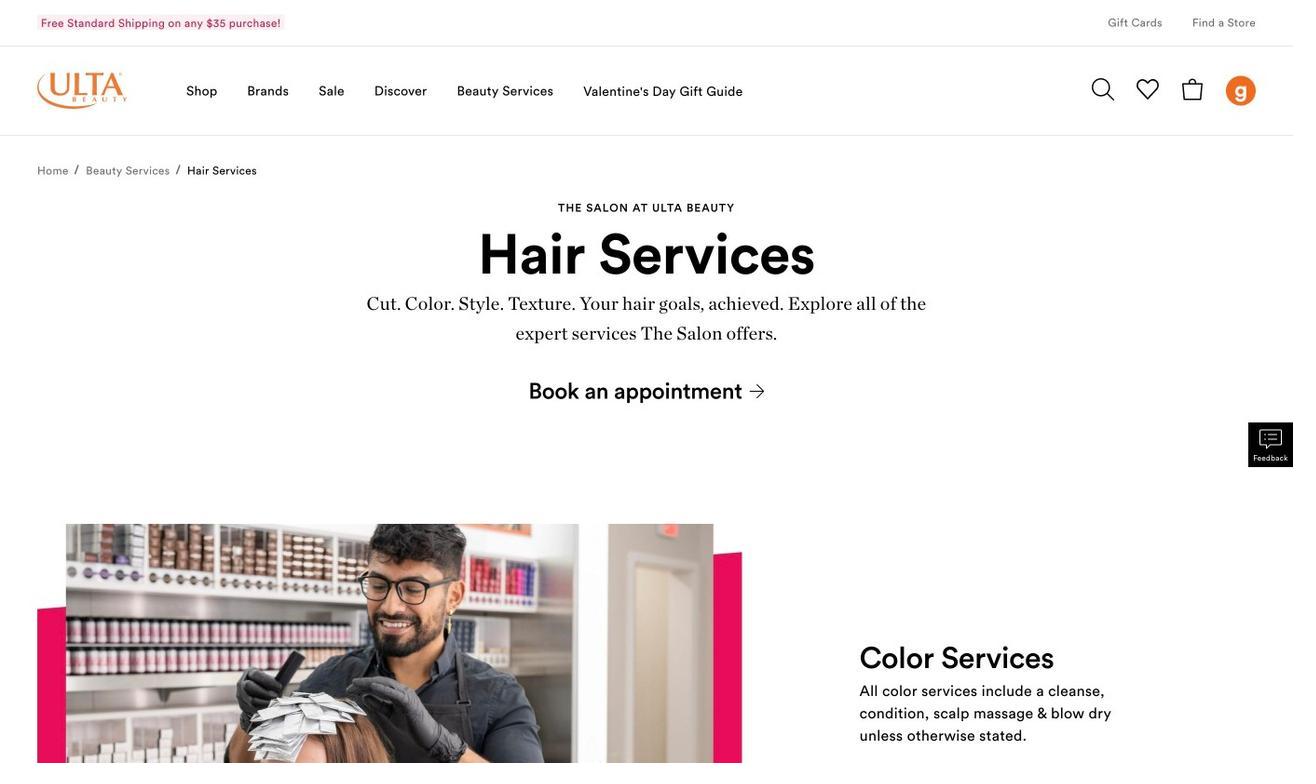 Task type: describe. For each thing, give the bounding box(es) containing it.
product search image
[[1092, 78, 1114, 100]]

0 items in bag image
[[1181, 78, 1204, 100]]



Task type: vqa. For each thing, say whether or not it's contained in the screenshot.
0 Items in Bag icon
yes



Task type: locate. For each thing, give the bounding box(es) containing it.
favorites icon image
[[1137, 78, 1159, 100]]



